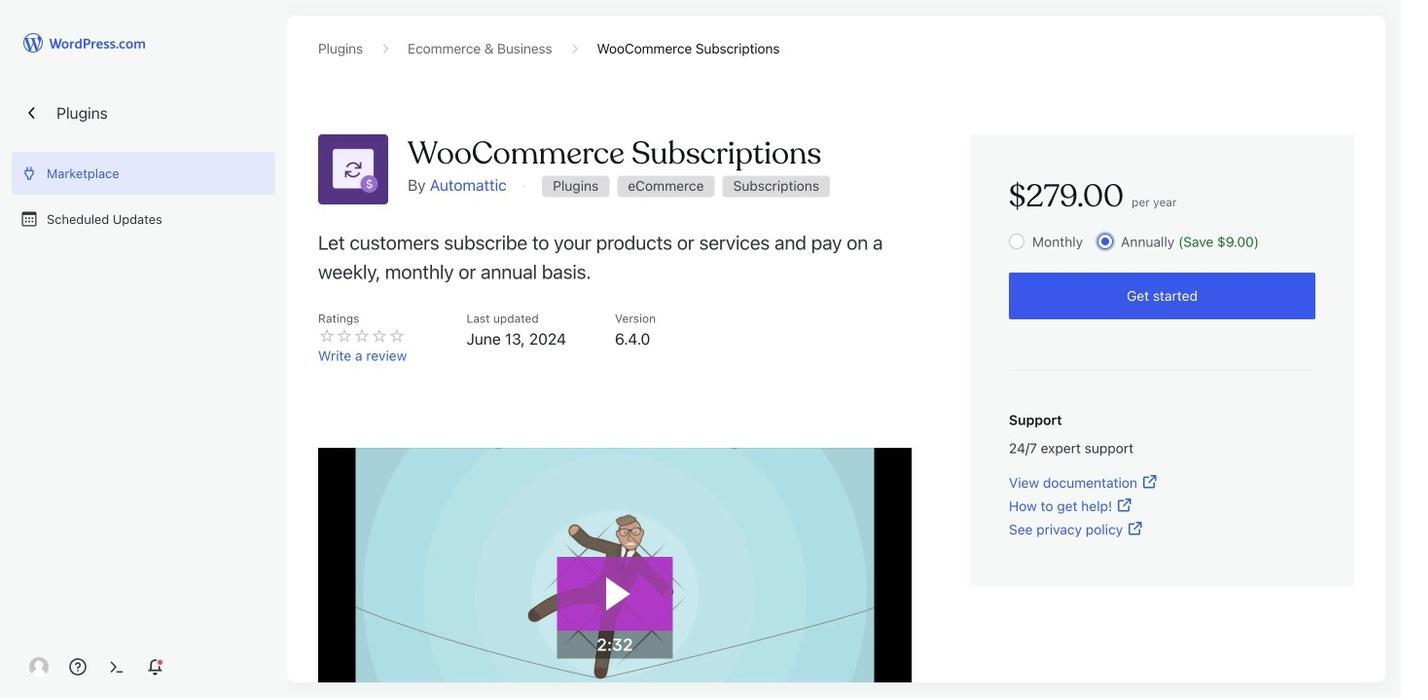 Task type: vqa. For each thing, say whether or not it's contained in the screenshot.
option on the right top of the page
yes



Task type: describe. For each thing, give the bounding box(es) containing it.
generic name image
[[29, 657, 49, 677]]

plugin icon image
[[318, 134, 388, 204]]



Task type: locate. For each thing, give the bounding box(es) containing it.
None radio
[[1010, 234, 1025, 249]]

main content
[[287, 16, 1386, 698]]

None radio
[[1098, 234, 1114, 249]]



